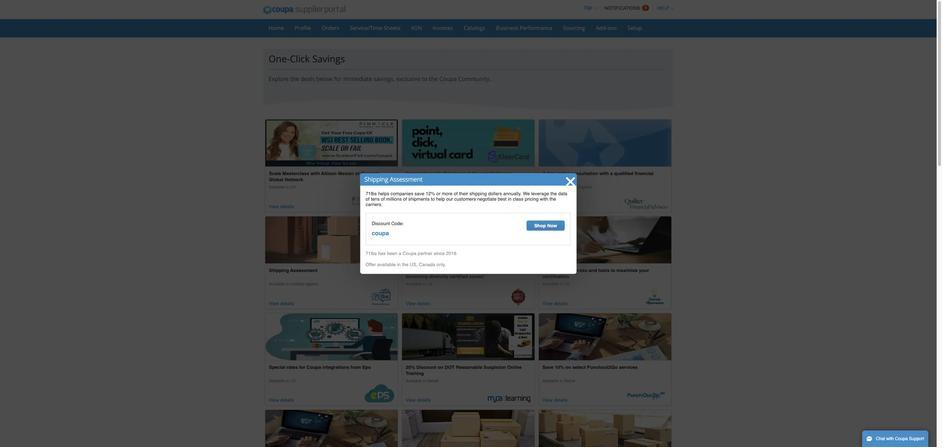 Task type: locate. For each thing, give the bounding box(es) containing it.
1 horizontal spatial for
[[334, 75, 342, 83]]

chat
[[877, 436, 886, 441]]

with left allison
[[311, 171, 320, 176]]

since
[[434, 251, 445, 256]]

to left the help
[[431, 196, 435, 202]]

2 vertical spatial to
[[611, 268, 616, 273]]

to right exclusive
[[422, 75, 428, 83]]

details down the available in multiple regions
[[280, 301, 294, 306]]

71lbs inside 71lbs helps companies save 12% or more of their shipping dollars annually. we leverage the data of tens of millions of shipments to help our customers negotiate best in class pricing with the carriers.
[[366, 191, 377, 196]]

punchout2go image down 'services'
[[625, 390, 668, 403]]

0 vertical spatial punchout2go image
[[539, 313, 672, 360]]

for right the below
[[334, 75, 342, 83]]

in down rates at the left bottom of page
[[286, 378, 289, 383]]

best
[[498, 196, 507, 202]]

on left the select
[[566, 364, 572, 370]]

0 horizontal spatial shipping
[[269, 268, 289, 273]]

save
[[543, 364, 554, 370]]

in left multiple
[[286, 282, 289, 286]]

1 horizontal spatial assessment
[[390, 175, 423, 183]]

available down special
[[269, 378, 285, 383]]

quilter financial advisers image up qualified
[[539, 120, 672, 166]]

0 vertical spatial 71lbs
[[366, 191, 377, 196]]

pinnacle global network image down helps
[[351, 196, 394, 209]]

view details button for certify my company makes the arduous process of becoming diversity certified easier!
[[406, 300, 431, 307]]

the inside the certify my company makes the arduous process of becoming diversity certified easier! available in us
[[468, 268, 475, 273]]

punchout2go image up "punchout2go"
[[539, 313, 672, 360]]

1 horizontal spatial your
[[639, 268, 650, 273]]

available down business
[[406, 185, 422, 190]]

1 horizontal spatial shipping
[[365, 175, 389, 183]]

details down certification
[[554, 301, 568, 306]]

10% up certification
[[552, 268, 561, 273]]

a inside a free initial consultation with a qualified financial adviser available in united kingdom
[[611, 171, 613, 176]]

maslan
[[338, 171, 354, 176]]

close image
[[565, 176, 577, 187]]

available
[[269, 185, 285, 190], [406, 185, 422, 190], [543, 185, 559, 190], [269, 282, 285, 286], [406, 282, 422, 286], [543, 282, 559, 286], [269, 378, 285, 383], [406, 378, 422, 383], [543, 378, 559, 383]]

their
[[459, 191, 468, 196]]

to right tools
[[611, 268, 616, 273]]

available inside 20% discount on dot reasonable suspicion online training available in global
[[406, 378, 422, 383]]

support
[[910, 436, 925, 441]]

discount up coupa
[[372, 221, 390, 226]]

service/time
[[350, 24, 383, 31]]

ware2go image
[[539, 410, 672, 447]]

in down training on the bottom
[[423, 378, 426, 383]]

initial
[[557, 171, 570, 176]]

in inside 20% discount on dot reasonable suspicion online training available in global
[[423, 378, 426, 383]]

save
[[415, 191, 425, 196]]

details down available in us
[[280, 397, 294, 403]]

certify my company image
[[402, 216, 535, 263], [511, 288, 526, 306]]

available down 'scale'
[[269, 185, 285, 190]]

view details
[[269, 204, 294, 209], [269, 301, 294, 306], [406, 301, 431, 306], [543, 301, 568, 306], [269, 397, 294, 403], [406, 397, 431, 403], [543, 397, 568, 403]]

view down available in global
[[543, 397, 553, 403]]

myca learning image
[[402, 313, 535, 360], [488, 395, 531, 403]]

1 vertical spatial pinnacle global network image
[[351, 196, 394, 209]]

1 vertical spatial myca learning image
[[488, 395, 531, 403]]

view details button down available in global
[[543, 396, 568, 404]]

of inside scale masterclass with allison maslan of pinnacle global network available in us
[[355, 171, 360, 176]]

us down network
[[290, 185, 296, 190]]

0 horizontal spatial discount
[[372, 221, 390, 226]]

your
[[501, 171, 511, 176], [639, 268, 650, 273]]

a
[[611, 171, 613, 176], [399, 251, 402, 256]]

coupa left support
[[896, 436, 909, 441]]

catalogs
[[464, 24, 486, 31]]

asn link
[[407, 22, 427, 33]]

assessment
[[390, 175, 423, 183], [290, 268, 318, 273]]

your for get 10% off courses and tools to maximize your certification
[[639, 268, 650, 273]]

off
[[563, 268, 569, 273]]

1 71lbs from the top
[[366, 191, 377, 196]]

to
[[422, 75, 428, 83], [431, 196, 435, 202], [611, 268, 616, 273]]

kleercard image
[[402, 120, 535, 166], [488, 193, 531, 209]]

details down available in global
[[554, 397, 568, 403]]

view down certification
[[543, 301, 553, 306]]

us inside the get 10% off courses and tools to maximize your certification available in us
[[564, 282, 570, 286]]

view details button down 'becoming'
[[406, 300, 431, 307]]

certify my company image up makes
[[402, 216, 535, 263]]

eps image down eps on the bottom of the page
[[365, 384, 394, 403]]

0 vertical spatial shipping
[[365, 175, 389, 183]]

71lbs left has at bottom
[[366, 251, 377, 256]]

eps image
[[266, 313, 398, 360], [365, 384, 394, 403]]

10% right save
[[555, 364, 565, 370]]

a inside dialog
[[399, 251, 402, 256]]

maximize
[[617, 268, 638, 273]]

view
[[269, 204, 279, 209], [269, 301, 279, 306], [406, 301, 416, 306], [543, 301, 553, 306], [269, 397, 279, 403], [406, 397, 416, 403], [543, 397, 553, 403]]

chat with coupa support button
[[863, 431, 929, 447]]

view for save 10% on select punchout2go services
[[543, 397, 553, 403]]

1 horizontal spatial on
[[566, 364, 572, 370]]

discount inside discount code: coupa
[[372, 221, 390, 226]]

regions
[[305, 282, 318, 286]]

available inside the certify my company makes the arduous process of becoming diversity certified easier! available in us
[[406, 282, 422, 286]]

service/time sheets
[[350, 24, 401, 31]]

1 on from the left
[[438, 364, 444, 370]]

in down save 10% on select punchout2go services
[[560, 378, 563, 383]]

0 horizontal spatial for
[[299, 364, 306, 370]]

adviser
[[543, 177, 559, 182]]

2 71lbs from the top
[[366, 251, 377, 256]]

discount up training on the bottom
[[417, 364, 437, 370]]

assessment up multiple
[[290, 268, 318, 273]]

71lbs has been a coupa partner since 2016
[[366, 251, 457, 256]]

available down adviser
[[543, 185, 559, 190]]

global inside scale masterclass with allison maslan of pinnacle global network available in us
[[269, 177, 284, 182]]

only.
[[437, 262, 446, 268]]

details down training on the bottom
[[417, 397, 431, 403]]

pinnacle global network image
[[266, 120, 398, 166], [351, 196, 394, 209]]

10% inside the get 10% off courses and tools to maximize your certification available in us
[[552, 268, 561, 273]]

view for 20% discount on dot reasonable suspicion online training
[[406, 397, 416, 403]]

in inside corporate cards that move at the speed of your business available in global
[[423, 185, 426, 190]]

eps
[[363, 364, 371, 370]]

view details button down certification
[[543, 300, 568, 307]]

shipping assessment inside dialog
[[365, 175, 423, 183]]

1 horizontal spatial shipping assessment
[[365, 175, 423, 183]]

2 on from the left
[[566, 364, 572, 370]]

available down training on the bottom
[[406, 378, 422, 383]]

coupa up offer available in the us, canada only. on the bottom left of page
[[403, 251, 417, 256]]

available down certification
[[543, 282, 559, 286]]

community.
[[459, 75, 491, 83]]

sourcing link
[[559, 22, 590, 33]]

view details button down available in us
[[269, 396, 294, 404]]

shipments
[[409, 196, 430, 202]]

available inside scale masterclass with allison maslan of pinnacle global network available in us
[[269, 185, 285, 190]]

in down 'becoming'
[[423, 282, 426, 286]]

0 vertical spatial certify my company image
[[402, 216, 535, 263]]

coupa inside shipping assessment dialog
[[403, 251, 417, 256]]

0 horizontal spatial a
[[399, 251, 402, 256]]

in up data
[[560, 185, 563, 190]]

71lbs image
[[266, 216, 398, 263], [367, 288, 394, 306]]

services
[[619, 364, 638, 370]]

us down certification
[[564, 282, 570, 286]]

shipping assessment
[[365, 175, 423, 183], [269, 268, 318, 273]]

with right pricing
[[540, 196, 549, 202]]

view details for certify my company makes the arduous process of becoming diversity certified easier!
[[406, 301, 431, 306]]

your right maximize on the bottom right of page
[[639, 268, 650, 273]]

and
[[589, 268, 598, 273]]

0 vertical spatial myca learning image
[[402, 313, 535, 360]]

one-click savings
[[269, 52, 345, 65]]

2 horizontal spatial to
[[611, 268, 616, 273]]

view down 'becoming'
[[406, 301, 416, 306]]

view details down network
[[269, 204, 294, 209]]

1 horizontal spatial discount
[[417, 364, 437, 370]]

1 vertical spatial to
[[431, 196, 435, 202]]

1 vertical spatial 71lbs
[[366, 251, 377, 256]]

suspicion
[[484, 364, 506, 370]]

add-
[[596, 24, 608, 31]]

1 vertical spatial discount
[[417, 364, 437, 370]]

1 vertical spatial 10%
[[555, 364, 565, 370]]

in right 'best' on the right of page
[[508, 196, 512, 202]]

more
[[442, 191, 453, 196]]

millions
[[386, 196, 402, 202]]

quilter financial advisers image down financial on the top
[[625, 198, 668, 209]]

view details button down network
[[269, 203, 294, 210]]

71lbs helps companies save 12% or more of their shipping dollars annually. we leverage the data of tens of millions of shipments to help our customers negotiate best in class pricing with the carriers.
[[366, 191, 568, 207]]

get 10% off courses and tools to maximize your certification available in us
[[543, 268, 650, 286]]

view details down available in us
[[269, 397, 294, 403]]

available in global
[[543, 378, 576, 383]]

view details for get 10% off courses and tools to maximize your certification
[[543, 301, 568, 306]]

shipping assessment up the available in multiple regions
[[269, 268, 318, 273]]

available left multiple
[[269, 282, 285, 286]]

with inside a free initial consultation with a qualified financial adviser available in united kingdom
[[600, 171, 609, 176]]

with inside button
[[887, 436, 895, 441]]

1 vertical spatial a
[[399, 251, 402, 256]]

united
[[564, 185, 576, 190]]

with right chat
[[887, 436, 895, 441]]

view details down training on the bottom
[[406, 397, 431, 403]]

1 vertical spatial kleercard image
[[488, 193, 531, 209]]

shipping up helps
[[365, 175, 389, 183]]

in up save
[[423, 185, 426, 190]]

your inside corporate cards that move at the speed of your business available in global
[[501, 171, 511, 176]]

myca learning image down the online
[[488, 395, 531, 403]]

makes
[[453, 268, 467, 273]]

view details down certification
[[543, 301, 568, 306]]

or
[[437, 191, 441, 196]]

view details down the available in multiple regions
[[269, 301, 294, 306]]

kingdom
[[577, 185, 592, 190]]

1 vertical spatial your
[[639, 268, 650, 273]]

1 vertical spatial shipping assessment
[[269, 268, 318, 273]]

0 vertical spatial 10%
[[552, 268, 561, 273]]

supcat services image
[[266, 410, 398, 447]]

business performance link
[[492, 22, 558, 33]]

eps image up integrations
[[266, 313, 398, 360]]

certify my company image down process
[[511, 288, 526, 306]]

view details down available in global
[[543, 397, 568, 403]]

integrations
[[323, 364, 350, 370]]

in inside a free initial consultation with a qualified financial adviser available in united kingdom
[[560, 185, 563, 190]]

on left dot
[[438, 364, 444, 370]]

1 vertical spatial assessment
[[290, 268, 318, 273]]

details for get 10% off courses and tools to maximize your certification
[[554, 301, 568, 306]]

0 vertical spatial discount
[[372, 221, 390, 226]]

0 vertical spatial quilter financial advisers image
[[539, 120, 672, 166]]

us inside scale masterclass with allison maslan of pinnacle global network available in us
[[290, 185, 296, 190]]

myca learning image up reasonable
[[402, 313, 535, 360]]

service/time sheets link
[[346, 22, 406, 33]]

coupa right rates at the left bottom of page
[[307, 364, 321, 370]]

0 vertical spatial kleercard image
[[402, 120, 535, 166]]

0 vertical spatial for
[[334, 75, 342, 83]]

invoices link
[[428, 22, 458, 33]]

training
[[406, 371, 424, 376]]

71lbs up carriers.
[[366, 191, 377, 196]]

shipping up the available in multiple regions
[[269, 268, 289, 273]]

coupa supplier portal image
[[258, 1, 351, 19]]

on inside 20% discount on dot reasonable suspicion online training available in global
[[438, 364, 444, 370]]

of right maslan
[[355, 171, 360, 176]]

our
[[447, 196, 453, 202]]

quilter financial advisers image
[[539, 120, 672, 166], [625, 198, 668, 209]]

details for special rates for coupa integrations from eps
[[280, 397, 294, 403]]

view details button
[[269, 203, 294, 210], [269, 300, 294, 307], [406, 300, 431, 307], [543, 300, 568, 307], [269, 396, 294, 404], [406, 396, 431, 404], [543, 396, 568, 404]]

0 horizontal spatial your
[[501, 171, 511, 176]]

on
[[438, 364, 444, 370], [566, 364, 572, 370]]

71lbs
[[366, 191, 377, 196], [366, 251, 377, 256]]

view down training on the bottom
[[406, 397, 416, 403]]

0 vertical spatial 71lbs image
[[266, 216, 398, 263]]

shipping
[[365, 175, 389, 183], [269, 268, 289, 273]]

0 vertical spatial diversity masterminds image
[[539, 216, 672, 263]]

business
[[406, 177, 426, 182]]

view details button down training on the bottom
[[406, 396, 431, 404]]

diversity masterminds image
[[539, 216, 672, 263], [647, 288, 665, 306]]

your right speed
[[501, 171, 511, 176]]

1 horizontal spatial a
[[611, 171, 613, 176]]

details
[[280, 204, 294, 209], [280, 301, 294, 306], [417, 301, 431, 306], [554, 301, 568, 306], [280, 397, 294, 403], [417, 397, 431, 403], [554, 397, 568, 403]]

global inside 20% discount on dot reasonable suspicion online training available in global
[[427, 378, 439, 383]]

details for save 10% on select punchout2go services
[[554, 397, 568, 403]]

shipping inside dialog
[[365, 175, 389, 183]]

invoices
[[433, 24, 453, 31]]

71lbs for 71lbs helps companies save 12% or more of their shipping dollars annually. we leverage the data of tens of millions of shipments to help our customers negotiate best in class pricing with the carriers.
[[366, 191, 377, 196]]

special
[[269, 364, 286, 370]]

with left qualified
[[600, 171, 609, 176]]

assessment inside shipping assessment dialog
[[390, 175, 423, 183]]

0 vertical spatial your
[[501, 171, 511, 176]]

immediate
[[343, 75, 372, 83]]

your inside the get 10% off courses and tools to maximize your certification available in us
[[639, 268, 650, 273]]

details down 'becoming'
[[417, 301, 431, 306]]

assessment up companies
[[390, 175, 423, 183]]

of right tens
[[381, 196, 385, 202]]

10% for off
[[552, 268, 561, 273]]

view down available in us
[[269, 397, 279, 403]]

of right speed
[[496, 171, 500, 176]]

available down 'becoming'
[[406, 282, 422, 286]]

pinnacle global network image up allison
[[266, 120, 398, 166]]

discount
[[372, 221, 390, 226], [417, 364, 437, 370]]

0 vertical spatial shipping assessment
[[365, 175, 423, 183]]

in down certification
[[560, 282, 563, 286]]

us
[[290, 185, 296, 190], [427, 282, 433, 286], [564, 282, 570, 286], [290, 378, 296, 383]]

consultation
[[571, 171, 599, 176]]

in
[[286, 185, 289, 190], [423, 185, 426, 190], [560, 185, 563, 190], [508, 196, 512, 202], [397, 262, 401, 268], [286, 282, 289, 286], [423, 282, 426, 286], [560, 282, 563, 286], [286, 378, 289, 383], [423, 378, 426, 383], [560, 378, 563, 383]]

0 vertical spatial assessment
[[390, 175, 423, 183]]

us down diversity on the left bottom of page
[[427, 282, 433, 286]]

details for certify my company makes the arduous process of becoming diversity certified easier!
[[417, 301, 431, 306]]

0 vertical spatial to
[[422, 75, 428, 83]]

1 horizontal spatial to
[[431, 196, 435, 202]]

for right rates at the left bottom of page
[[299, 364, 306, 370]]

view details for special rates for coupa integrations from eps
[[269, 397, 294, 403]]

that
[[443, 171, 452, 176]]

shipping assessment up companies
[[365, 175, 423, 183]]

offer
[[366, 262, 376, 268]]

on for select
[[566, 364, 572, 370]]

of right process
[[516, 268, 520, 273]]

in down network
[[286, 185, 289, 190]]

view for certify my company makes the arduous process of becoming diversity certified easier!
[[406, 301, 416, 306]]

free
[[547, 171, 556, 176]]

in inside 71lbs helps companies save 12% or more of their shipping dollars annually. we leverage the data of tens of millions of shipments to help our customers negotiate best in class pricing with the carriers.
[[508, 196, 512, 202]]

pricing
[[525, 196, 539, 202]]

20% discount on dot reasonable suspicion online training available in global
[[406, 364, 522, 383]]

view details button down the available in multiple regions
[[269, 300, 294, 307]]

0 vertical spatial a
[[611, 171, 613, 176]]

partner
[[418, 251, 433, 256]]

the
[[291, 75, 299, 83], [429, 75, 438, 83], [472, 171, 479, 176], [551, 191, 557, 196], [550, 196, 556, 202], [402, 262, 409, 268], [468, 268, 475, 273]]

a left qualified
[[611, 171, 613, 176]]

view details down 'becoming'
[[406, 301, 431, 306]]

punchout2go image
[[539, 313, 672, 360], [625, 390, 668, 403]]

0 horizontal spatial to
[[422, 75, 428, 83]]

0 horizontal spatial on
[[438, 364, 444, 370]]



Task type: describe. For each thing, give the bounding box(es) containing it.
to inside the get 10% off courses and tools to maximize your certification available in us
[[611, 268, 616, 273]]

now
[[548, 223, 558, 228]]

select
[[573, 364, 586, 370]]

companies
[[391, 191, 414, 196]]

10% for on
[[555, 364, 565, 370]]

1 vertical spatial quilter financial advisers image
[[625, 198, 668, 209]]

1 vertical spatial eps image
[[365, 384, 394, 403]]

orders link
[[317, 22, 344, 33]]

leverage
[[532, 191, 550, 196]]

scale masterclass with allison maslan of pinnacle global network available in us
[[269, 171, 380, 190]]

view details button for save 10% on select punchout2go services
[[543, 396, 568, 404]]

online
[[507, 364, 522, 370]]

business performance
[[496, 24, 553, 31]]

data
[[559, 191, 568, 196]]

of left their
[[454, 191, 458, 196]]

sourcing
[[564, 24, 586, 31]]

catalogs link
[[459, 22, 490, 33]]

2016
[[446, 251, 457, 256]]

0 vertical spatial eps image
[[266, 313, 398, 360]]

financial
[[635, 171, 654, 176]]

a
[[543, 171, 546, 176]]

shop now
[[535, 223, 558, 228]]

add-ons link
[[592, 22, 622, 33]]

view details button for get 10% off courses and tools to maximize your certification
[[543, 300, 568, 307]]

available inside a free initial consultation with a qualified financial adviser available in united kingdom
[[543, 185, 559, 190]]

tens
[[371, 196, 380, 202]]

in inside the certify my company makes the arduous process of becoming diversity certified easier! available in us
[[423, 282, 426, 286]]

masterclass
[[283, 171, 309, 176]]

home link
[[264, 22, 289, 33]]

one-
[[269, 52, 290, 65]]

ups image
[[402, 410, 535, 447]]

savings
[[313, 52, 345, 65]]

shop now button
[[527, 220, 565, 231]]

reasonable
[[456, 364, 483, 370]]

cards
[[430, 171, 442, 176]]

orders
[[322, 24, 340, 31]]

view down the available in multiple regions
[[269, 301, 279, 306]]

ons
[[608, 24, 617, 31]]

coupa left community.
[[440, 75, 457, 83]]

71lbs for 71lbs has been a coupa partner since 2016
[[366, 251, 377, 256]]

profile
[[295, 24, 311, 31]]

available inside corporate cards that move at the speed of your business available in global
[[406, 185, 422, 190]]

of right millions
[[403, 196, 407, 202]]

view for special rates for coupa integrations from eps
[[269, 397, 279, 403]]

with inside scale masterclass with allison maslan of pinnacle global network available in us
[[311, 171, 320, 176]]

diversity
[[429, 274, 449, 279]]

of inside the certify my company makes the arduous process of becoming diversity certified easier! available in us
[[516, 268, 520, 273]]

available in multiple regions
[[269, 282, 318, 286]]

save 10% on select punchout2go services
[[543, 364, 638, 370]]

20%
[[406, 364, 415, 370]]

tools
[[599, 268, 610, 273]]

view details for save 10% on select punchout2go services
[[543, 397, 568, 403]]

on for dot
[[438, 364, 444, 370]]

savings,
[[374, 75, 395, 83]]

details down network
[[280, 204, 294, 209]]

coupa inside button
[[896, 436, 909, 441]]

click
[[290, 52, 310, 65]]

available inside the get 10% off courses and tools to maximize your certification available in us
[[543, 282, 559, 286]]

global inside corporate cards that move at the speed of your business available in global
[[427, 185, 439, 190]]

qualified
[[615, 171, 634, 176]]

of inside corporate cards that move at the speed of your business available in global
[[496, 171, 500, 176]]

1 vertical spatial 71lbs image
[[367, 288, 394, 306]]

view for get 10% off courses and tools to maximize your certification
[[543, 301, 553, 306]]

been
[[387, 251, 398, 256]]

help
[[436, 196, 445, 202]]

0 horizontal spatial shipping assessment
[[269, 268, 318, 273]]

at
[[467, 171, 471, 176]]

explore the deals below for immediate savings, exclusive to the coupa community.
[[269, 75, 491, 83]]

speed
[[481, 171, 494, 176]]

special rates for coupa integrations from eps
[[269, 364, 371, 370]]

scale
[[269, 171, 281, 176]]

shop
[[535, 223, 546, 228]]

performance
[[520, 24, 553, 31]]

discount inside 20% discount on dot reasonable suspicion online training available in global
[[417, 364, 437, 370]]

us down rates at the left bottom of page
[[290, 378, 296, 383]]

12%
[[426, 191, 435, 196]]

view details button for special rates for coupa integrations from eps
[[269, 396, 294, 404]]

dollars
[[489, 191, 502, 196]]

process
[[497, 268, 515, 273]]

1 vertical spatial certify my company image
[[511, 288, 526, 306]]

customers
[[455, 196, 476, 202]]

has
[[378, 251, 386, 256]]

explore
[[269, 75, 289, 83]]

certification
[[543, 274, 569, 279]]

discount code: coupa
[[372, 221, 404, 237]]

of left tens
[[366, 196, 370, 202]]

annually.
[[504, 191, 522, 196]]

with inside 71lbs helps companies save 12% or more of their shipping dollars annually. we leverage the data of tens of millions of shipments to help our customers negotiate best in class pricing with the carriers.
[[540, 196, 549, 202]]

corporate
[[406, 171, 428, 176]]

available
[[378, 262, 396, 268]]

1 vertical spatial punchout2go image
[[625, 390, 668, 403]]

view down 'scale'
[[269, 204, 279, 209]]

1 vertical spatial diversity masterminds image
[[647, 288, 665, 306]]

in inside the get 10% off courses and tools to maximize your certification available in us
[[560, 282, 563, 286]]

punchout2go
[[587, 364, 618, 370]]

shipping assessment dialog
[[361, 173, 577, 274]]

add-ons
[[596, 24, 617, 31]]

setup link
[[623, 22, 647, 33]]

courses
[[570, 268, 588, 273]]

0 vertical spatial pinnacle global network image
[[266, 120, 398, 166]]

setup
[[628, 24, 643, 31]]

the inside corporate cards that move at the speed of your business available in global
[[472, 171, 479, 176]]

offer available in the us, canada only.
[[366, 262, 446, 268]]

negotiate
[[478, 196, 497, 202]]

0 horizontal spatial assessment
[[290, 268, 318, 273]]

1 vertical spatial for
[[299, 364, 306, 370]]

we
[[523, 191, 530, 196]]

view details for 20% discount on dot reasonable suspicion online training
[[406, 397, 431, 403]]

profile link
[[290, 22, 316, 33]]

below
[[317, 75, 333, 83]]

details for 20% discount on dot reasonable suspicion online training
[[417, 397, 431, 403]]

1 vertical spatial shipping
[[269, 268, 289, 273]]

easier!
[[470, 274, 485, 279]]

exclusive
[[397, 75, 421, 83]]

your for corporate cards that move at the speed of your business
[[501, 171, 511, 176]]

to inside 71lbs helps companies save 12% or more of their shipping dollars annually. we leverage the data of tens of millions of shipments to help our customers negotiate best in class pricing with the carriers.
[[431, 196, 435, 202]]

in right the available
[[397, 262, 401, 268]]

available down save
[[543, 378, 559, 383]]

rates
[[287, 364, 298, 370]]

dot
[[445, 364, 455, 370]]

view details button for 20% discount on dot reasonable suspicion online training
[[406, 396, 431, 404]]

business
[[496, 24, 519, 31]]

chat with coupa support
[[877, 436, 925, 441]]

us inside the certify my company makes the arduous process of becoming diversity certified easier! available in us
[[427, 282, 433, 286]]

a free initial consultation with a qualified financial adviser available in united kingdom
[[543, 171, 654, 190]]

in inside scale masterclass with allison maslan of pinnacle global network available in us
[[286, 185, 289, 190]]

certify my company makes the arduous process of becoming diversity certified easier! available in us
[[406, 268, 520, 286]]



Task type: vqa. For each thing, say whether or not it's contained in the screenshot.
Shipping Assessment within dialog
yes



